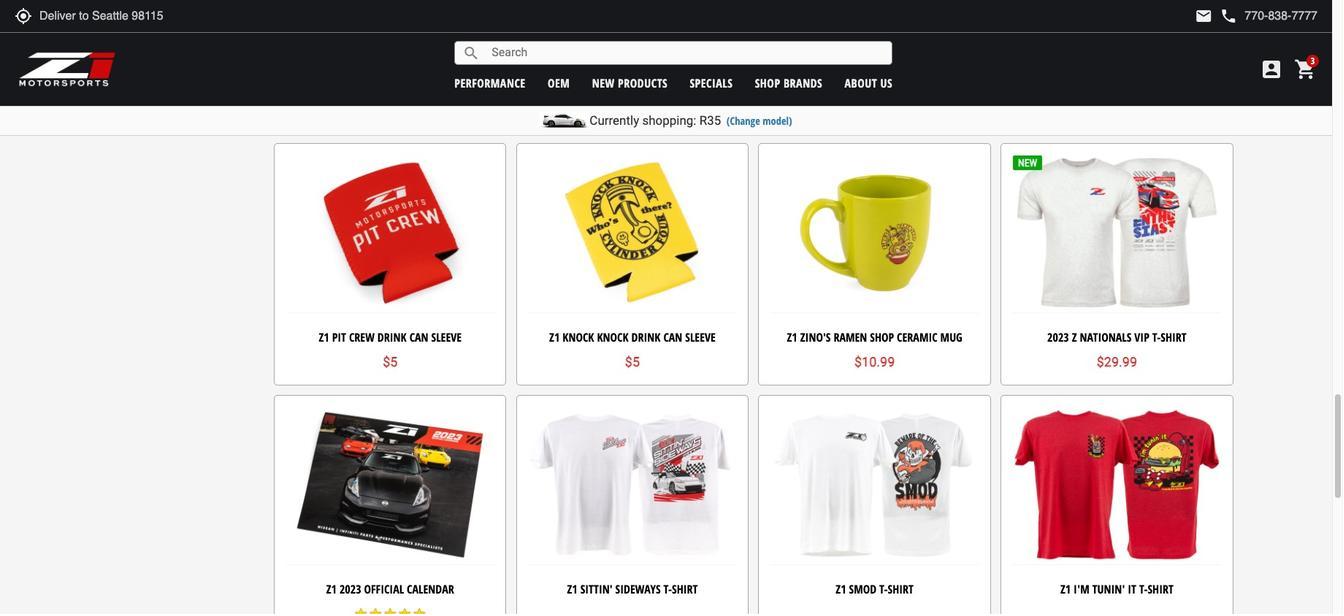 Task type: locate. For each thing, give the bounding box(es) containing it.
products
[[618, 75, 668, 91]]

about us
[[845, 75, 893, 91]]

(change
[[727, 114, 760, 128]]

crew
[[349, 330, 375, 346]]

0 horizontal spatial 2023
[[340, 582, 361, 598]]

1 vertical spatial 2023
[[340, 582, 361, 598]]

z1 motorsports university sweatshirt
[[293, 57, 488, 73]]

z1 2023 official calendar
[[326, 582, 454, 598]]

z1 for z1 zino's ramen shop ceramic mug
[[787, 330, 797, 346]]

pit
[[332, 330, 346, 346]]

$29.99
[[855, 102, 895, 117], [1097, 354, 1137, 370]]

z1 for z1 i'm tunin' it t-shirt
[[1060, 582, 1071, 598]]

shirt
[[906, 57, 932, 73], [1161, 330, 1187, 346], [672, 582, 698, 598], [888, 582, 914, 598], [1148, 582, 1174, 598]]

specials
[[690, 75, 733, 91]]

drink
[[631, 57, 660, 73], [377, 330, 407, 346], [631, 330, 661, 346]]

z1
[[293, 57, 303, 73], [550, 57, 560, 73], [818, 57, 828, 73], [319, 330, 329, 346], [549, 330, 560, 346], [787, 330, 797, 346], [326, 582, 337, 598], [567, 582, 578, 598], [836, 582, 846, 598], [1060, 582, 1071, 598]]

0 horizontal spatial shop
[[755, 75, 780, 91]]

knock
[[563, 330, 594, 346], [597, 330, 629, 346]]

2023 left z
[[1047, 330, 1069, 346]]

2023 left official
[[340, 582, 361, 598]]

0 horizontal spatial knock
[[563, 330, 594, 346]]

z1 get slammed drink can sleeve
[[550, 57, 715, 73]]

shop up $10.99
[[870, 330, 894, 346]]

t-
[[897, 57, 906, 73], [1152, 330, 1161, 346], [664, 582, 672, 598], [879, 582, 888, 598], [1139, 582, 1148, 598]]

shop left brands
[[755, 75, 780, 91]]

phone
[[1220, 7, 1238, 25]]

z1 smod t-shirt
[[836, 582, 914, 598]]

sleeve
[[685, 57, 715, 73], [431, 330, 462, 346], [685, 330, 716, 346]]

oem link
[[548, 75, 570, 91]]

account_box link
[[1256, 58, 1287, 81]]

z1 xplore more t-shirt
[[818, 57, 932, 73]]

model)
[[763, 114, 792, 128]]

z1 knock knock drink can sleeve
[[549, 330, 716, 346]]

1 horizontal spatial knock
[[597, 330, 629, 346]]

ramen
[[834, 330, 867, 346]]

can
[[663, 57, 682, 73], [409, 330, 428, 346], [664, 330, 682, 346]]

t- right sideways
[[664, 582, 672, 598]]

zino's
[[800, 330, 831, 346]]

sittin'
[[580, 582, 613, 598]]

t- right smod
[[879, 582, 888, 598]]

0 vertical spatial shop
[[755, 75, 780, 91]]

can for z1 get slammed drink can sleeve
[[663, 57, 682, 73]]

smod
[[849, 582, 877, 598]]

$29.99 down about us
[[855, 102, 895, 117]]

account_box
[[1260, 58, 1283, 81]]

$5 for z1 pit crew drink can sleeve
[[383, 354, 398, 370]]

$29.99 for more
[[855, 102, 895, 117]]

mail phone
[[1195, 7, 1238, 25]]

$29.99 down "2023 z nationals vip t-shirt"
[[1097, 354, 1137, 370]]

z1 for z1 motorsports university sweatshirt
[[293, 57, 303, 73]]

$5 for z1 knock knock drink can sleeve
[[625, 354, 640, 370]]

1 horizontal spatial $29.99
[[1097, 354, 1137, 370]]

new products
[[592, 75, 668, 91]]

performance link
[[454, 75, 526, 91]]

more
[[868, 57, 895, 73]]

nationals
[[1080, 330, 1132, 346]]

new products link
[[592, 75, 668, 91]]

official
[[364, 582, 404, 598]]

0 horizontal spatial $29.99
[[855, 102, 895, 117]]

$29.99 for nationals
[[1097, 354, 1137, 370]]

calendar
[[407, 582, 454, 598]]

1 knock from the left
[[563, 330, 594, 346]]

about us link
[[845, 75, 893, 91]]

get
[[563, 57, 580, 73]]

2023
[[1047, 330, 1069, 346], [340, 582, 361, 598]]

1 vertical spatial $29.99
[[1097, 354, 1137, 370]]

0 vertical spatial 2023
[[1047, 330, 1069, 346]]

z1 for z1 knock knock drink can sleeve
[[549, 330, 560, 346]]

about
[[845, 75, 877, 91]]

$5
[[625, 102, 640, 117], [1110, 102, 1124, 117], [383, 354, 398, 370], [625, 354, 640, 370]]

i'm
[[1074, 582, 1090, 598]]

1 horizontal spatial 2023
[[1047, 330, 1069, 346]]

drink for knock
[[631, 330, 661, 346]]

z1 for z1 sittin' sideways t-shirt
[[567, 582, 578, 598]]

xplore
[[831, 57, 865, 73]]

shop
[[755, 75, 780, 91], [870, 330, 894, 346]]

1 horizontal spatial shop
[[870, 330, 894, 346]]

new
[[592, 75, 615, 91]]

0 vertical spatial $29.99
[[855, 102, 895, 117]]

drink for slammed
[[631, 57, 660, 73]]

oem
[[548, 75, 570, 91]]



Task type: describe. For each thing, give the bounding box(es) containing it.
shirt right smod
[[888, 582, 914, 598]]

2 knock from the left
[[597, 330, 629, 346]]

$10.99
[[855, 354, 895, 370]]

sleeve for z1 pit crew drink can sleeve
[[431, 330, 462, 346]]

t- right the "vip" at the right bottom
[[1152, 330, 1161, 346]]

phone link
[[1220, 7, 1318, 25]]

1 vertical spatial shop
[[870, 330, 894, 346]]

motorsports
[[306, 57, 373, 73]]

2023 z nationals vip t-shirt
[[1047, 330, 1187, 346]]

t- right more
[[897, 57, 906, 73]]

$39.99
[[370, 102, 410, 117]]

z1 pit crew drink can sleeve
[[319, 330, 462, 346]]

currently
[[590, 113, 639, 128]]

search
[[463, 44, 480, 62]]

z1 zino's ramen shop ceramic mug
[[787, 330, 963, 346]]

shirt right the "vip" at the right bottom
[[1161, 330, 1187, 346]]

can for z1 pit crew drink can sleeve
[[409, 330, 428, 346]]

shirt right more
[[906, 57, 932, 73]]

ceramic
[[897, 330, 938, 346]]

us
[[881, 75, 893, 91]]

z1 for z1 smod t-shirt
[[836, 582, 846, 598]]

tunin'
[[1092, 582, 1125, 598]]

sideways
[[615, 582, 661, 598]]

sweatshirt
[[432, 57, 488, 73]]

(change model) link
[[727, 114, 792, 128]]

brands
[[784, 75, 823, 91]]

shirt right sideways
[[672, 582, 698, 598]]

t- right it
[[1139, 582, 1148, 598]]

slammed
[[582, 57, 628, 73]]

z1 for z1 pit crew drink can sleeve
[[319, 330, 329, 346]]

z1 i'm tunin' it t-shirt
[[1060, 582, 1174, 598]]

university
[[376, 57, 429, 73]]

sleeve for z1 knock knock drink can sleeve
[[685, 330, 716, 346]]

shopping:
[[642, 113, 696, 128]]

shopping_cart link
[[1291, 58, 1318, 81]]

r35
[[700, 113, 721, 128]]

performance
[[454, 75, 526, 91]]

z1 for z1 get slammed drink can sleeve
[[550, 57, 560, 73]]

it
[[1128, 582, 1137, 598]]

z1 for z1 xplore more t-shirt
[[818, 57, 828, 73]]

z1 sittin' sideways t-shirt
[[567, 582, 698, 598]]

vip
[[1135, 330, 1150, 346]]

mug
[[940, 330, 963, 346]]

z
[[1072, 330, 1077, 346]]

z1 motorsports logo image
[[18, 51, 116, 88]]

can for z1 knock knock drink can sleeve
[[664, 330, 682, 346]]

shop brands
[[755, 75, 823, 91]]

currently shopping: r35 (change model)
[[590, 113, 792, 128]]

shirt right it
[[1148, 582, 1174, 598]]

shop brands link
[[755, 75, 823, 91]]

specials link
[[690, 75, 733, 91]]

Search search field
[[480, 42, 892, 64]]

mail link
[[1195, 7, 1213, 25]]

drink for crew
[[377, 330, 407, 346]]

shopping_cart
[[1294, 58, 1318, 81]]

$5 for z1 get slammed drink can sleeve
[[625, 102, 640, 117]]

sleeve for z1 get slammed drink can sleeve
[[685, 57, 715, 73]]

z1 for z1 2023 official calendar
[[326, 582, 337, 598]]

mail
[[1195, 7, 1213, 25]]

my_location
[[15, 7, 32, 25]]



Task type: vqa. For each thing, say whether or not it's contained in the screenshot.


